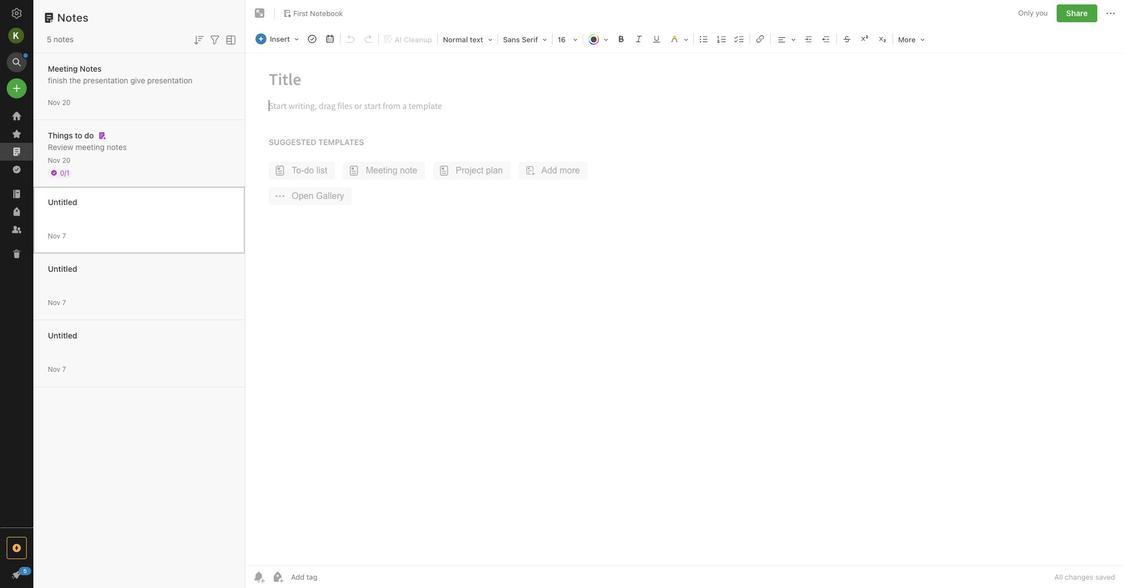 Task type: locate. For each thing, give the bounding box(es) containing it.
things to do
[[48, 130, 94, 140]]

tree
[[0, 107, 33, 528]]

nov 7
[[48, 232, 66, 240], [48, 299, 66, 307], [48, 365, 66, 374]]

nov 20 down review
[[48, 156, 70, 164]]

20 down the finish
[[62, 98, 70, 107]]

2 vertical spatial nov 7
[[48, 365, 66, 374]]

meeting
[[48, 64, 78, 73]]

text
[[470, 35, 483, 44]]

note list element
[[33, 0, 245, 589]]

5 left click to expand image
[[23, 568, 27, 575]]

Add filters field
[[208, 32, 221, 47]]

5 notes
[[47, 35, 74, 44]]

1 vertical spatial 7
[[62, 299, 66, 307]]

untitled
[[48, 197, 77, 207], [48, 264, 77, 274], [48, 331, 77, 340]]

Note Editor text field
[[245, 53, 1124, 566]]

notes
[[54, 35, 74, 44], [107, 142, 127, 152]]

calendar event image
[[322, 31, 338, 47]]

notes up meeting
[[54, 35, 74, 44]]

Account field
[[0, 24, 33, 47]]

0 vertical spatial 5
[[47, 35, 51, 44]]

5 up meeting
[[47, 35, 51, 44]]

only
[[1018, 8, 1034, 17]]

5
[[47, 35, 51, 44], [23, 568, 27, 575]]

3 untitled from the top
[[48, 331, 77, 340]]

underline image
[[649, 31, 664, 47]]

0 vertical spatial 20
[[62, 98, 70, 107]]

2 vertical spatial 7
[[62, 365, 66, 374]]

1 horizontal spatial 5
[[47, 35, 51, 44]]

2 vertical spatial untitled
[[48, 331, 77, 340]]

sans serif
[[503, 35, 538, 44]]

1 vertical spatial nov 7
[[48, 299, 66, 307]]

1 vertical spatial notes
[[107, 142, 127, 152]]

nov 20
[[48, 98, 70, 107], [48, 156, 70, 164]]

italic image
[[631, 31, 647, 47]]

strikethrough image
[[839, 31, 855, 47]]

presentation
[[83, 75, 128, 85], [147, 75, 192, 85]]

sans
[[503, 35, 520, 44]]

share button
[[1057, 4, 1097, 22]]

meeting notes finish the presentation give presentation
[[48, 64, 192, 85]]

things
[[48, 130, 73, 140]]

more actions image
[[1104, 7, 1117, 20]]

2 nov 20 from the top
[[48, 156, 70, 164]]

0 vertical spatial 7
[[62, 232, 66, 240]]

expand note image
[[253, 7, 267, 20]]

1 vertical spatial nov 20
[[48, 156, 70, 164]]

Alignment field
[[772, 31, 800, 47]]

1 vertical spatial notes
[[80, 64, 102, 73]]

nov
[[48, 98, 60, 107], [48, 156, 60, 164], [48, 232, 60, 240], [48, 299, 60, 307], [48, 365, 60, 374]]

Font color field
[[584, 31, 612, 47]]

1 nov 7 from the top
[[48, 232, 66, 240]]

4 nov from the top
[[48, 299, 60, 307]]

1 vertical spatial 20
[[62, 156, 70, 164]]

1 horizontal spatial notes
[[107, 142, 127, 152]]

7
[[62, 232, 66, 240], [62, 299, 66, 307], [62, 365, 66, 374]]

finish
[[48, 75, 67, 85]]

1 vertical spatial 5
[[23, 568, 27, 575]]

View options field
[[221, 32, 238, 47]]

Sort options field
[[192, 32, 205, 47]]

first notebook
[[293, 9, 343, 18]]

presentation right give
[[147, 75, 192, 85]]

1 horizontal spatial presentation
[[147, 75, 192, 85]]

2 7 from the top
[[62, 299, 66, 307]]

5 for 5
[[23, 568, 27, 575]]

indent image
[[801, 31, 816, 47]]

notes
[[57, 11, 89, 24], [80, 64, 102, 73]]

notes inside meeting notes finish the presentation give presentation
[[80, 64, 102, 73]]

2 untitled from the top
[[48, 264, 77, 274]]

0 horizontal spatial 5
[[23, 568, 27, 575]]

normal text
[[443, 35, 483, 44]]

you
[[1036, 8, 1048, 17]]

5 inside note list element
[[47, 35, 51, 44]]

click to expand image
[[29, 568, 37, 582]]

nov 20 down the finish
[[48, 98, 70, 107]]

notebook
[[310, 9, 343, 18]]

1 vertical spatial untitled
[[48, 264, 77, 274]]

3 nov from the top
[[48, 232, 60, 240]]

notes up 5 notes
[[57, 11, 89, 24]]

0 vertical spatial notes
[[54, 35, 74, 44]]

1 nov from the top
[[48, 98, 60, 107]]

2 20 from the top
[[62, 156, 70, 164]]

0 horizontal spatial notes
[[54, 35, 74, 44]]

checklist image
[[732, 31, 747, 47]]

presentation right the
[[83, 75, 128, 85]]

Add tag field
[[290, 573, 373, 583]]

5 inside "help and learning task checklist" field
[[23, 568, 27, 575]]

1 nov 20 from the top
[[48, 98, 70, 107]]

account image
[[8, 28, 24, 43]]

0 vertical spatial nov 20
[[48, 98, 70, 107]]

0 vertical spatial untitled
[[48, 197, 77, 207]]

first notebook button
[[279, 6, 347, 21]]

0 vertical spatial nov 7
[[48, 232, 66, 240]]

meeting
[[75, 142, 105, 152]]

notes up the
[[80, 64, 102, 73]]

3 7 from the top
[[62, 365, 66, 374]]

Help and Learning task checklist field
[[0, 566, 33, 584]]

notes right meeting
[[107, 142, 127, 152]]

2 nov from the top
[[48, 156, 60, 164]]

0 vertical spatial notes
[[57, 11, 89, 24]]

note window element
[[245, 0, 1124, 589]]

0 horizontal spatial presentation
[[83, 75, 128, 85]]

20
[[62, 98, 70, 107], [62, 156, 70, 164]]

20 up 0/1
[[62, 156, 70, 164]]

give
[[130, 75, 145, 85]]



Task type: vqa. For each thing, say whether or not it's contained in the screenshot.
Subscript image
yes



Task type: describe. For each thing, give the bounding box(es) containing it.
1 untitled from the top
[[48, 197, 77, 207]]

5 nov from the top
[[48, 365, 60, 374]]

3 nov 7 from the top
[[48, 365, 66, 374]]

review
[[48, 142, 73, 152]]

More field
[[894, 31, 929, 47]]

1 presentation from the left
[[83, 75, 128, 85]]

normal
[[443, 35, 468, 44]]

add a reminder image
[[252, 571, 265, 584]]

all changes saved
[[1054, 573, 1115, 582]]

share
[[1066, 8, 1088, 18]]

only you
[[1018, 8, 1048, 17]]

numbered list image
[[714, 31, 730, 47]]

2 presentation from the left
[[147, 75, 192, 85]]

2 nov 7 from the top
[[48, 299, 66, 307]]

all
[[1054, 573, 1063, 582]]

superscript image
[[857, 31, 873, 47]]

Font size field
[[554, 31, 581, 47]]

home image
[[10, 110, 23, 123]]

add tag image
[[271, 571, 284, 584]]

More actions field
[[1104, 4, 1117, 22]]

0/1
[[60, 169, 69, 177]]

outdent image
[[819, 31, 834, 47]]

insert
[[270, 35, 290, 43]]

Highlight field
[[666, 31, 692, 47]]

Insert field
[[253, 31, 303, 47]]

16
[[558, 35, 566, 44]]

serif
[[522, 35, 538, 44]]

do
[[84, 130, 94, 140]]

review meeting notes
[[48, 142, 127, 152]]

saved
[[1095, 573, 1115, 582]]

first
[[293, 9, 308, 18]]

insert link image
[[752, 31, 768, 47]]

Font family field
[[499, 31, 551, 47]]

upgrade image
[[10, 542, 23, 555]]

subscript image
[[875, 31, 890, 47]]

task image
[[304, 31, 320, 47]]

bulleted list image
[[696, 31, 712, 47]]

settings image
[[10, 7, 23, 20]]

add filters image
[[208, 33, 221, 47]]

Heading level field
[[439, 31, 496, 47]]

changes
[[1065, 573, 1093, 582]]

5 for 5 notes
[[47, 35, 51, 44]]

bold image
[[613, 31, 629, 47]]

1 20 from the top
[[62, 98, 70, 107]]

to
[[75, 130, 82, 140]]

more
[[898, 35, 916, 44]]

the
[[69, 75, 81, 85]]

1 7 from the top
[[62, 232, 66, 240]]



